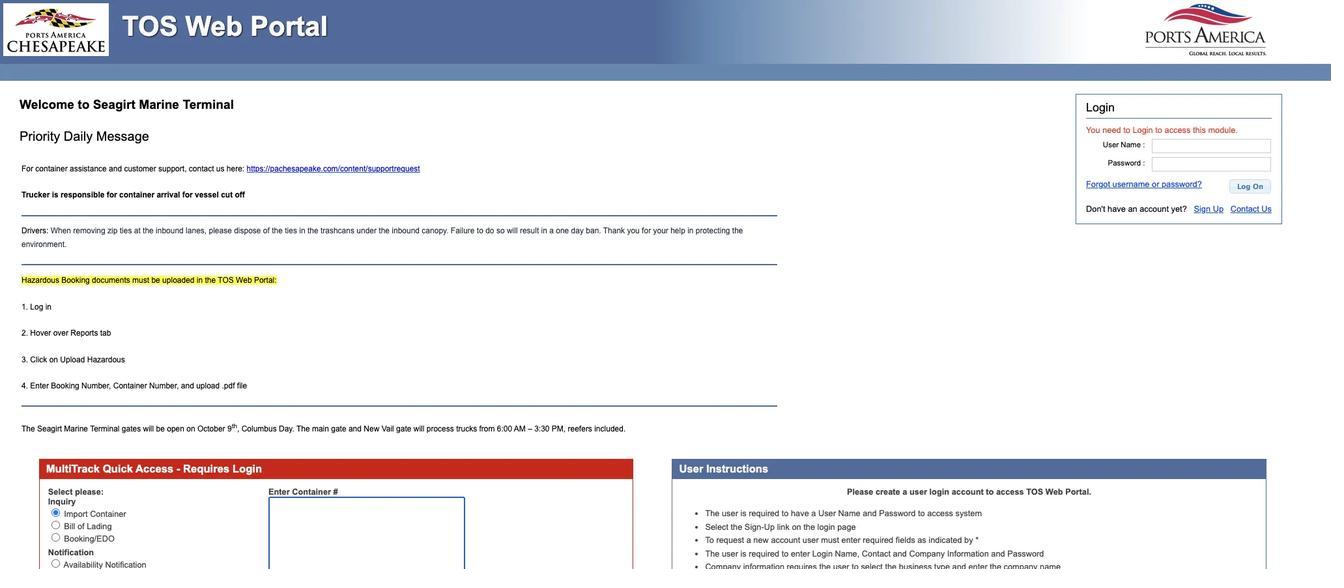 Task type: vqa. For each thing, say whether or not it's contained in the screenshot.
one
yes



Task type: locate. For each thing, give the bounding box(es) containing it.
terminal
[[183, 98, 234, 111], [90, 425, 120, 434]]

hazardous booking documents must be uploaded in the tos web portal:
[[22, 276, 277, 285]]

4. enter booking number, container number, and upload .pdf file
[[22, 381, 247, 390]]

password right information
[[1008, 549, 1045, 558]]

0 vertical spatial be
[[151, 276, 160, 285]]

required down new
[[749, 549, 780, 558]]

tos web portal
[[122, 11, 328, 42]]

None password field
[[1153, 157, 1272, 171]]

for
[[107, 190, 117, 200], [182, 190, 193, 200], [642, 226, 651, 236]]

account right an
[[1140, 204, 1169, 214]]

0 vertical spatial hazardous
[[22, 276, 59, 285]]

user inside the user is required to have a user name and password to access system select the sign-up link on the login page to request a new account user must enter required fields as indicated by * the user is required to enter login name, contact and company information and password
[[819, 509, 836, 518]]

trucker is responsible for container arrival for vessel cut off
[[22, 190, 245, 200]]

select inside select please: inquiry
[[48, 487, 73, 497]]

contact left us
[[1231, 204, 1260, 214]]

2 vertical spatial account
[[771, 535, 801, 545]]

name up password :
[[1121, 141, 1141, 148]]

sign
[[1194, 204, 1211, 214]]

enter right '4.'
[[30, 381, 49, 390]]

marine up multitrack
[[64, 425, 88, 434]]

forgot username or password? link
[[1087, 179, 1203, 189]]

login up user name :
[[1133, 125, 1154, 135]]

1 horizontal spatial up
[[1213, 204, 1224, 214]]

terminal up the contact
[[183, 98, 234, 111]]

on
[[1253, 182, 1264, 190]]

1 horizontal spatial name
[[1121, 141, 1141, 148]]

select up to
[[706, 522, 729, 532]]

documents
[[92, 276, 130, 285]]

password
[[1108, 159, 1141, 167], [879, 509, 916, 518], [1008, 549, 1045, 558]]

zip
[[108, 226, 118, 236]]

0 horizontal spatial login
[[818, 522, 835, 532]]

1 vertical spatial container
[[119, 190, 155, 200]]

must inside the user is required to have a user name and password to access system select the sign-up link on the login page to request a new account user must enter required fields as indicated by * the user is required to enter login name, contact and company information and password
[[821, 535, 840, 545]]

ties right dispose
[[285, 226, 297, 236]]

0 vertical spatial :
[[1143, 141, 1146, 148]]

process
[[427, 425, 454, 434]]

1 horizontal spatial enter
[[842, 535, 861, 545]]

0 horizontal spatial marine
[[64, 425, 88, 434]]

the left trashcans
[[308, 226, 318, 236]]

in right result
[[541, 226, 547, 236]]

2 horizontal spatial user
[[1103, 141, 1119, 148]]

daily
[[64, 129, 93, 143]]

when
[[51, 226, 71, 236]]

contact us link
[[1231, 204, 1272, 214]]

0 vertical spatial seagirt
[[93, 98, 135, 111]]

inbound left canopy.
[[392, 226, 420, 236]]

0 horizontal spatial log
[[30, 302, 43, 311]]

marine inside the seagirt marine terminal gates will be open on october 9 th , columbus day. the main gate and new vail gate will process trucks from 6:00 am – 3:30 pm, reefers included.
[[64, 425, 88, 434]]

a inside when removing zip ties at the inbound lanes, please dispose of the ties in the trashcans under the inbound canopy. failure to do so will result in a one day ban. thank you for your help in protecting the environment.
[[550, 226, 554, 236]]

2 vertical spatial user
[[819, 509, 836, 518]]

1 horizontal spatial user
[[819, 509, 836, 518]]

container for import container
[[90, 509, 126, 519]]

hover
[[30, 329, 51, 338]]

1 horizontal spatial select
[[706, 522, 729, 532]]

gate
[[331, 425, 347, 434], [396, 425, 412, 434]]

2 horizontal spatial account
[[1140, 204, 1169, 214]]

1 horizontal spatial on
[[187, 425, 195, 434]]

password down create
[[879, 509, 916, 518]]

is down request
[[741, 549, 747, 558]]

message
[[96, 129, 149, 143]]

seagirt
[[93, 98, 135, 111], [37, 425, 62, 434]]

seagirt up multitrack
[[37, 425, 62, 434]]

login down the ,
[[233, 463, 262, 475]]

https://pachesapeake.com/content/supportrequest
[[247, 164, 420, 173]]

dispose
[[234, 226, 261, 236]]

to
[[706, 535, 714, 545]]

will right gates
[[143, 425, 154, 434]]

1 horizontal spatial inbound
[[392, 226, 420, 236]]

0 horizontal spatial access
[[928, 509, 954, 518]]

file
[[237, 381, 247, 390]]

import container
[[64, 509, 126, 519]]

have inside the user is required to have a user name and password to access system select the sign-up link on the login page to request a new account user must enter required fields as indicated by * the user is required to enter login name, contact and company information and password
[[791, 509, 809, 518]]

the right link
[[804, 522, 815, 532]]

0 vertical spatial of
[[263, 226, 270, 236]]

0 horizontal spatial gate
[[331, 425, 347, 434]]

booking down upload
[[51, 381, 79, 390]]

upload
[[196, 381, 220, 390]]

up left link
[[764, 522, 775, 532]]

password down user name :
[[1108, 159, 1141, 167]]

2 vertical spatial access
[[928, 509, 954, 518]]

user right new
[[803, 535, 819, 545]]

enter
[[842, 535, 861, 545], [791, 549, 810, 558]]

user
[[1103, 141, 1119, 148], [679, 463, 704, 475], [819, 509, 836, 518]]

2 number, from the left
[[149, 381, 179, 390]]

0 vertical spatial up
[[1213, 204, 1224, 214]]

1 vertical spatial seagirt
[[37, 425, 62, 434]]

on right link
[[792, 522, 802, 532]]

environment.
[[22, 240, 67, 249]]

have
[[1108, 204, 1126, 214], [791, 509, 809, 518]]

from
[[479, 425, 495, 434]]

priority daily message
[[20, 129, 156, 143]]

1 vertical spatial log
[[30, 302, 43, 311]]

1 horizontal spatial login
[[930, 487, 950, 497]]

log
[[1238, 182, 1251, 190], [30, 302, 43, 311]]

will left process
[[414, 425, 425, 434]]

and left new
[[349, 425, 362, 434]]

ties left at
[[120, 226, 132, 236]]

0 horizontal spatial seagirt
[[37, 425, 62, 434]]

on inside the seagirt marine terminal gates will be open on october 9 th , columbus day. the main gate and new vail gate will process trucks from 6:00 am – 3:30 pm, reefers included.
[[187, 425, 195, 434]]

1 vertical spatial login
[[818, 522, 835, 532]]

the up to
[[706, 509, 720, 518]]

1 vertical spatial password
[[879, 509, 916, 518]]

container left #
[[292, 487, 331, 497]]

contact inside the user is required to have a user name and password to access system select the sign-up link on the login page to request a new account user must enter required fields as indicated by * the user is required to enter login name, contact and company information and password
[[862, 549, 891, 558]]

login left page
[[818, 522, 835, 532]]

0 vertical spatial tos
[[122, 11, 178, 42]]

module.
[[1209, 125, 1238, 135]]

you
[[627, 226, 640, 236]]

in right "uploaded"
[[197, 276, 203, 285]]

user down request
[[722, 549, 738, 558]]

None radio
[[51, 533, 60, 542]]

0 vertical spatial web
[[185, 11, 243, 42]]

will inside when removing zip ties at the inbound lanes, please dispose of the ties in the trashcans under the inbound canopy. failure to do so will result in a one day ban. thank you for your help in protecting the environment.
[[507, 226, 518, 236]]

1 vertical spatial must
[[821, 535, 840, 545]]

0 horizontal spatial must
[[132, 276, 149, 285]]

enter left #
[[269, 487, 290, 497]]

of
[[263, 226, 270, 236], [78, 521, 84, 531]]

gate right main
[[331, 425, 347, 434]]

forgot username or password?
[[1087, 179, 1203, 189]]

login up indicated
[[930, 487, 950, 497]]

account up system
[[952, 487, 984, 497]]

0 horizontal spatial user
[[679, 463, 704, 475]]

2 vertical spatial password
[[1008, 549, 1045, 558]]

container
[[113, 381, 147, 390], [292, 487, 331, 497], [90, 509, 126, 519]]

2 vertical spatial is
[[741, 549, 747, 558]]

so
[[497, 226, 505, 236]]

the seagirt marine terminal gates will be open on october 9 th , columbus day. the main gate and new vail gate will process trucks from 6:00 am – 3:30 pm, reefers included.
[[22, 423, 632, 434]]

login left name,
[[813, 549, 833, 558]]

2 horizontal spatial on
[[792, 522, 802, 532]]

priority
[[20, 129, 60, 143]]

gate right vail
[[396, 425, 412, 434]]

on right open
[[187, 425, 195, 434]]

0 horizontal spatial password
[[879, 509, 916, 518]]

1 horizontal spatial enter
[[269, 487, 290, 497]]

2 vertical spatial on
[[792, 522, 802, 532]]

ties
[[120, 226, 132, 236], [285, 226, 297, 236]]

container for enter container #
[[292, 487, 331, 497]]

of right bill
[[78, 521, 84, 531]]

0 horizontal spatial have
[[791, 509, 809, 518]]

import
[[64, 509, 88, 519]]

the
[[143, 226, 154, 236], [272, 226, 283, 236], [308, 226, 318, 236], [379, 226, 390, 236], [733, 226, 743, 236], [205, 276, 216, 285], [731, 522, 743, 532], [804, 522, 815, 532]]

name up page
[[839, 509, 861, 518]]

is up sign-
[[741, 509, 747, 518]]

and down please
[[863, 509, 877, 518]]

included.
[[595, 425, 626, 434]]

0 horizontal spatial contact
[[862, 549, 891, 558]]

0 horizontal spatial ties
[[120, 226, 132, 236]]

contact
[[189, 164, 214, 173]]

0 horizontal spatial select
[[48, 487, 73, 497]]

tos for hazardous
[[218, 276, 234, 285]]

1 horizontal spatial access
[[997, 487, 1024, 497]]

terminal inside the seagirt marine terminal gates will be open on october 9 th , columbus day. the main gate and new vail gate will process trucks from 6:00 am – 3:30 pm, reefers included.
[[90, 425, 120, 434]]

1 vertical spatial user
[[679, 463, 704, 475]]

*
[[976, 535, 979, 545]]

1 vertical spatial marine
[[64, 425, 88, 434]]

account down link
[[771, 535, 801, 545]]

0 horizontal spatial hazardous
[[22, 276, 59, 285]]

please
[[847, 487, 874, 497]]

requires
[[183, 463, 230, 475]]

1 vertical spatial enter
[[791, 549, 810, 558]]

None text field
[[1153, 139, 1272, 153]]

name,
[[835, 549, 860, 558]]

0 horizontal spatial terminal
[[90, 425, 120, 434]]

0 horizontal spatial name
[[839, 509, 861, 518]]

0 vertical spatial contact
[[1231, 204, 1260, 214]]

account inside the user is required to have a user name and password to access system select the sign-up link on the login page to request a new account user must enter required fields as indicated by * the user is required to enter login name, contact and company information and password
[[771, 535, 801, 545]]

quick
[[103, 463, 133, 475]]

the right "uploaded"
[[205, 276, 216, 285]]

for right you
[[642, 226, 651, 236]]

required
[[749, 509, 780, 518], [863, 535, 894, 545], [749, 549, 780, 558]]

0 horizontal spatial on
[[49, 355, 58, 364]]

be left "uploaded"
[[151, 276, 160, 285]]

pm,
[[552, 425, 566, 434]]

0 horizontal spatial of
[[78, 521, 84, 531]]

user down need
[[1103, 141, 1119, 148]]

1 vertical spatial account
[[952, 487, 984, 497]]

web for hazardous booking documents must be uploaded in the tos web portal:
[[236, 276, 252, 285]]

1 vertical spatial container
[[292, 487, 331, 497]]

1.
[[22, 302, 28, 311]]

terminal left gates
[[90, 425, 120, 434]]

select please: inquiry
[[48, 487, 104, 506]]

trucker
[[22, 190, 50, 200]]

will right so on the left top
[[507, 226, 518, 236]]

company
[[910, 549, 945, 558]]

on right click
[[49, 355, 58, 364]]

access
[[1165, 125, 1191, 135], [997, 487, 1024, 497], [928, 509, 954, 518]]

0 vertical spatial terminal
[[183, 98, 234, 111]]

of right dispose
[[263, 226, 270, 236]]

9
[[227, 425, 232, 434]]

1 vertical spatial name
[[839, 509, 861, 518]]

0 vertical spatial booking
[[62, 276, 90, 285]]

log on
[[1238, 182, 1264, 190]]

user up name,
[[819, 509, 836, 518]]

inquiry
[[48, 497, 76, 506]]

enter left name,
[[791, 549, 810, 558]]

a
[[550, 226, 554, 236], [903, 487, 908, 497], [812, 509, 816, 518], [747, 535, 751, 545]]

1 horizontal spatial seagirt
[[93, 98, 135, 111]]

must right documents
[[132, 276, 149, 285]]

None radio
[[51, 508, 60, 517], [51, 521, 60, 529], [51, 559, 60, 568], [51, 508, 60, 517], [51, 521, 60, 529], [51, 559, 60, 568]]

: down you need to login to access this module.
[[1143, 141, 1146, 148]]

container up lading
[[90, 509, 126, 519]]

seagirt up message
[[93, 98, 135, 111]]

0 vertical spatial password
[[1108, 159, 1141, 167]]

select down multitrack
[[48, 487, 73, 497]]

2 ties from the left
[[285, 226, 297, 236]]

multitrack quick access - requires login
[[46, 463, 262, 475]]

be
[[151, 276, 160, 285], [156, 425, 165, 434]]

for right arrival
[[182, 190, 193, 200]]

0 vertical spatial user
[[1103, 141, 1119, 148]]

you
[[1087, 125, 1101, 135]]

0 horizontal spatial inbound
[[156, 226, 184, 236]]

to inside when removing zip ties at the inbound lanes, please dispose of the ties in the trashcans under the inbound canopy. failure to do so will result in a one day ban. thank you for your help in protecting the environment.
[[477, 226, 484, 236]]

log left the on
[[1238, 182, 1251, 190]]

number, left upload
[[149, 381, 179, 390]]

contact right name,
[[862, 549, 891, 558]]

booking left documents
[[62, 276, 90, 285]]

must down page
[[821, 535, 840, 545]]

number,
[[82, 381, 111, 390], [149, 381, 179, 390]]

0 horizontal spatial number,
[[82, 381, 111, 390]]

enter up name,
[[842, 535, 861, 545]]

sign-
[[745, 522, 764, 532]]

is right trucker
[[52, 190, 58, 200]]

required up sign-
[[749, 509, 780, 518]]

0 horizontal spatial up
[[764, 522, 775, 532]]

1 vertical spatial :
[[1143, 159, 1146, 167]]

web
[[185, 11, 243, 42], [236, 276, 252, 285], [1046, 487, 1064, 497]]

1 vertical spatial on
[[187, 425, 195, 434]]

user left instructions
[[679, 463, 704, 475]]

1 vertical spatial contact
[[862, 549, 891, 558]]

be left open
[[156, 425, 165, 434]]

please create a user login account to access tos web portal.
[[847, 487, 1092, 497]]

booking/edo
[[64, 534, 115, 544]]

1 vertical spatial required
[[863, 535, 894, 545]]

for right responsible at the left of page
[[107, 190, 117, 200]]

0 vertical spatial required
[[749, 509, 780, 518]]

and
[[109, 164, 122, 173], [181, 381, 194, 390], [349, 425, 362, 434], [863, 509, 877, 518], [893, 549, 907, 558], [992, 549, 1006, 558]]

2 vertical spatial container
[[90, 509, 126, 519]]

number, down 3. click on upload hazardous
[[82, 381, 111, 390]]

hazardous up 1. log in
[[22, 276, 59, 285]]

failure
[[451, 226, 475, 236]]

booking
[[62, 276, 90, 285], [51, 381, 79, 390]]

responsible
[[61, 190, 105, 200]]

log right the 1.
[[30, 302, 43, 311]]

required left fields
[[863, 535, 894, 545]]

1 vertical spatial be
[[156, 425, 165, 434]]

0 vertical spatial on
[[49, 355, 58, 364]]

october
[[197, 425, 225, 434]]

marine up message
[[139, 98, 179, 111]]

0 vertical spatial enter
[[30, 381, 49, 390]]

bill of lading
[[64, 521, 112, 531]]

1 horizontal spatial of
[[263, 226, 270, 236]]

: up "forgot username or password?"
[[1143, 159, 1146, 167]]

2 horizontal spatial tos
[[1027, 487, 1044, 497]]

container down customer
[[119, 190, 155, 200]]

enter
[[30, 381, 49, 390], [269, 487, 290, 497]]

2 vertical spatial web
[[1046, 487, 1064, 497]]

1 ties from the left
[[120, 226, 132, 236]]

login inside the user is required to have a user name and password to access system select the sign-up link on the login page to request a new account user must enter required fields as indicated by * the user is required to enter login name, contact and company information and password
[[818, 522, 835, 532]]

1 horizontal spatial marine
[[139, 98, 179, 111]]

2 gate from the left
[[396, 425, 412, 434]]

container up gates
[[113, 381, 147, 390]]

the right the under
[[379, 226, 390, 236]]

container right for
[[35, 164, 68, 173]]

None text field
[[269, 497, 465, 569]]

hazardous down tab
[[87, 355, 125, 364]]

on inside the user is required to have a user name and password to access system select the sign-up link on the login page to request a new account user must enter required fields as indicated by * the user is required to enter login name, contact and company information and password
[[792, 522, 802, 532]]

th
[[232, 423, 237, 430]]

for inside when removing zip ties at the inbound lanes, please dispose of the ties in the trashcans under the inbound canopy. failure to do so will result in a one day ban. thank you for your help in protecting the environment.
[[642, 226, 651, 236]]

1 horizontal spatial gate
[[396, 425, 412, 434]]

lading
[[87, 521, 112, 531]]

2 vertical spatial tos
[[1027, 487, 1044, 497]]

1 horizontal spatial must
[[821, 535, 840, 545]]

1 horizontal spatial contact
[[1231, 204, 1260, 214]]

forgot
[[1087, 179, 1111, 189]]

when removing zip ties at the inbound lanes, please dispose of the ties in the trashcans under the inbound canopy. failure to do so will result in a one day ban. thank you for your help in protecting the environment.
[[22, 226, 743, 249]]

1 horizontal spatial tos
[[218, 276, 234, 285]]

1 horizontal spatial number,
[[149, 381, 179, 390]]



Task type: describe. For each thing, give the bounding box(es) containing it.
page
[[838, 522, 856, 532]]

portal:
[[254, 276, 277, 285]]

indicated
[[929, 535, 962, 545]]

system
[[956, 509, 982, 518]]

request
[[717, 535, 744, 545]]

the right day.
[[297, 425, 310, 434]]

click
[[30, 355, 47, 364]]

0 vertical spatial marine
[[139, 98, 179, 111]]

user name :
[[1103, 141, 1146, 148]]

0 vertical spatial enter
[[842, 535, 861, 545]]

here:
[[227, 164, 245, 173]]

1 horizontal spatial password
[[1008, 549, 1045, 558]]

1 horizontal spatial terminal
[[183, 98, 234, 111]]

0 vertical spatial container
[[113, 381, 147, 390]]

1 : from the top
[[1143, 141, 1146, 148]]

fields
[[896, 535, 916, 545]]

user for user name :
[[1103, 141, 1119, 148]]

3.
[[22, 355, 28, 364]]

password :
[[1108, 159, 1146, 167]]

gates
[[122, 425, 141, 434]]

in right the 1.
[[45, 302, 52, 311]]

0 vertical spatial is
[[52, 190, 58, 200]]

1 horizontal spatial hazardous
[[87, 355, 125, 364]]

seagirt inside the seagirt marine terminal gates will be open on october 9 th , columbus day. the main gate and new vail gate will process trucks from 6:00 am – 3:30 pm, reefers included.
[[37, 425, 62, 434]]

1 horizontal spatial container
[[119, 190, 155, 200]]

be inside the seagirt marine terminal gates will be open on october 9 th , columbus day. the main gate and new vail gate will process trucks from 6:00 am – 3:30 pm, reefers included.
[[156, 425, 165, 434]]

user right create
[[910, 487, 928, 497]]

6:00
[[497, 425, 512, 434]]

don't have an account yet? sign up
[[1087, 204, 1224, 214]]

1 vertical spatial enter
[[269, 487, 290, 497]]

need
[[1103, 125, 1122, 135]]

or
[[1152, 179, 1160, 189]]

create
[[876, 487, 901, 497]]

1. log in
[[22, 302, 52, 311]]

thank
[[603, 226, 625, 236]]

instructions
[[707, 463, 769, 475]]

1 number, from the left
[[82, 381, 111, 390]]

arrival
[[157, 190, 180, 200]]

2 horizontal spatial password
[[1108, 159, 1141, 167]]

welcome
[[20, 98, 74, 111]]

customer
[[124, 164, 156, 173]]

cut
[[221, 190, 233, 200]]

new
[[754, 535, 769, 545]]

user for user instructions
[[679, 463, 704, 475]]

access inside the user is required to have a user name and password to access system select the sign-up link on the login page to request a new account user must enter required fields as indicated by * the user is required to enter login name, contact and company information and password
[[928, 509, 954, 518]]

over
[[53, 329, 68, 338]]

information
[[948, 549, 989, 558]]

and inside the seagirt marine terminal gates will be open on october 9 th , columbus day. the main gate and new vail gate will process trucks from 6:00 am – 3:30 pm, reefers included.
[[349, 425, 362, 434]]

1 inbound from the left
[[156, 226, 184, 236]]

3. click on upload hazardous
[[22, 355, 125, 364]]

drivers:
[[22, 226, 51, 236]]

1 vertical spatial of
[[78, 521, 84, 531]]

0 vertical spatial have
[[1108, 204, 1126, 214]]

removing
[[73, 226, 105, 236]]

and left customer
[[109, 164, 122, 173]]

0 vertical spatial account
[[1140, 204, 1169, 214]]

1 horizontal spatial will
[[414, 425, 425, 434]]

the right protecting
[[733, 226, 743, 236]]

0 horizontal spatial for
[[107, 190, 117, 200]]

yet?
[[1172, 204, 1187, 214]]

0 horizontal spatial container
[[35, 164, 68, 173]]

trashcans
[[321, 226, 355, 236]]

up inside the user is required to have a user name and password to access system select the sign-up link on the login page to request a new account user must enter required fields as indicated by * the user is required to enter login name, contact and company information and password
[[764, 522, 775, 532]]

1 vertical spatial access
[[997, 487, 1024, 497]]

log inside button
[[1238, 182, 1251, 190]]

2 inbound from the left
[[392, 226, 420, 236]]

tos for please
[[1027, 487, 1044, 497]]

one
[[556, 226, 569, 236]]

https://pachesapeake.com/content/supportrequest link
[[247, 164, 420, 173]]

don't
[[1087, 204, 1106, 214]]

reports
[[71, 329, 98, 338]]

the right at
[[143, 226, 154, 236]]

0 vertical spatial login
[[930, 487, 950, 497]]

0 horizontal spatial tos
[[122, 11, 178, 42]]

off
[[235, 190, 245, 200]]

of inside when removing zip ties at the inbound lanes, please dispose of the ties in the trashcans under the inbound canopy. failure to do so will result in a one day ban. thank you for your help in protecting the environment.
[[263, 226, 270, 236]]

1 gate from the left
[[331, 425, 347, 434]]

the user is required to have a user name and password to access system select the sign-up link on the login page to request a new account user must enter required fields as indicated by * the user is required to enter login name, contact and company information and password
[[706, 509, 1045, 558]]

and down fields
[[893, 549, 907, 558]]

and right information
[[992, 549, 1006, 558]]

please
[[209, 226, 232, 236]]

login inside the user is required to have a user name and password to access system select the sign-up link on the login page to request a new account user must enter required fields as indicated by * the user is required to enter login name, contact and company information and password
[[813, 549, 833, 558]]

uploaded
[[162, 276, 195, 285]]

0 horizontal spatial will
[[143, 425, 154, 434]]

vail
[[382, 425, 394, 434]]

the right dispose
[[272, 226, 283, 236]]

2 vertical spatial required
[[749, 549, 780, 558]]

columbus
[[242, 425, 277, 434]]

user instructions
[[679, 463, 769, 475]]

the up request
[[731, 522, 743, 532]]

1 vertical spatial is
[[741, 509, 747, 518]]

,
[[237, 425, 239, 434]]

2 : from the top
[[1143, 159, 1146, 167]]

the down to
[[706, 549, 720, 558]]

you need to login to access this module.
[[1087, 125, 1238, 135]]

day.
[[279, 425, 294, 434]]

password?
[[1162, 179, 1203, 189]]

contact us
[[1231, 204, 1272, 214]]

please:
[[75, 487, 104, 497]]

0 horizontal spatial enter
[[30, 381, 49, 390]]

name inside the user is required to have a user name and password to access system select the sign-up link on the login page to request a new account user must enter required fields as indicated by * the user is required to enter login name, contact and company information and password
[[839, 509, 861, 518]]

the down '4.'
[[22, 425, 35, 434]]

at
[[134, 226, 141, 236]]

2 horizontal spatial access
[[1165, 125, 1191, 135]]

web for please create a user login account to access tos web portal.
[[1046, 487, 1064, 497]]

tab
[[100, 329, 111, 338]]

0 vertical spatial must
[[132, 276, 149, 285]]

and left upload
[[181, 381, 194, 390]]

in left trashcans
[[299, 226, 305, 236]]

in right help
[[688, 226, 694, 236]]

trucks
[[456, 425, 477, 434]]

#
[[333, 487, 338, 497]]

login up you
[[1087, 101, 1115, 114]]

by
[[965, 535, 974, 545]]

help
[[671, 226, 686, 236]]

1 vertical spatial booking
[[51, 381, 79, 390]]

1 horizontal spatial for
[[182, 190, 193, 200]]

lanes,
[[186, 226, 207, 236]]

user up request
[[722, 509, 738, 518]]

log on button
[[1230, 179, 1272, 193]]

am
[[514, 425, 526, 434]]

select inside the user is required to have a user name and password to access system select the sign-up link on the login page to request a new account user must enter required fields as indicated by * the user is required to enter login name, contact and company information and password
[[706, 522, 729, 532]]

.pdf
[[222, 381, 235, 390]]

portal
[[250, 11, 328, 42]]

canopy.
[[422, 226, 449, 236]]

multitrack
[[46, 463, 100, 475]]

reefers
[[568, 425, 592, 434]]

open
[[167, 425, 184, 434]]

–
[[528, 425, 532, 434]]

enter container #
[[269, 487, 338, 497]]

bill
[[64, 521, 75, 531]]

assistance
[[70, 164, 107, 173]]

as
[[918, 535, 927, 545]]



